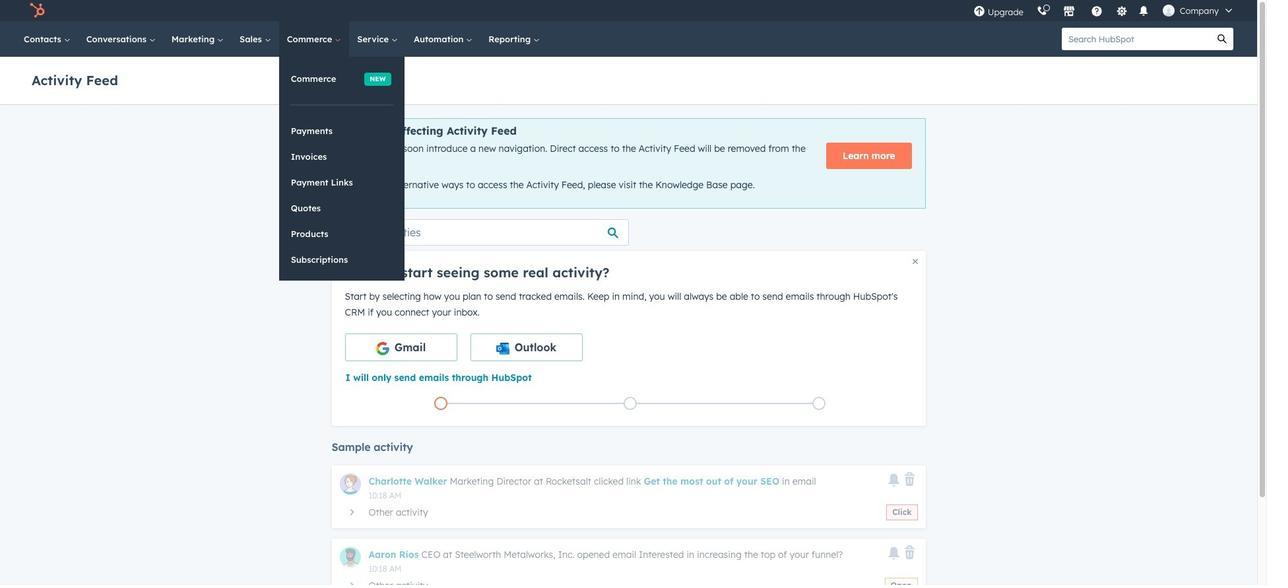 Task type: vqa. For each thing, say whether or not it's contained in the screenshot.
"list"
yes



Task type: locate. For each thing, give the bounding box(es) containing it.
None checkbox
[[470, 333, 583, 361]]

Search HubSpot search field
[[1062, 28, 1212, 50]]

menu
[[967, 0, 1242, 21]]

marketplaces image
[[1064, 6, 1075, 18]]

close image
[[913, 259, 918, 264]]

onboarding.steps.sendtrackedemailingmail.title image
[[627, 400, 634, 408]]

list
[[346, 394, 914, 413]]

None checkbox
[[345, 333, 457, 361]]

Search activities search field
[[332, 219, 629, 245]]

jacob simon image
[[1163, 5, 1175, 17]]



Task type: describe. For each thing, give the bounding box(es) containing it.
commerce menu
[[279, 57, 405, 280]]

onboarding.steps.finalstep.title image
[[816, 400, 823, 408]]



